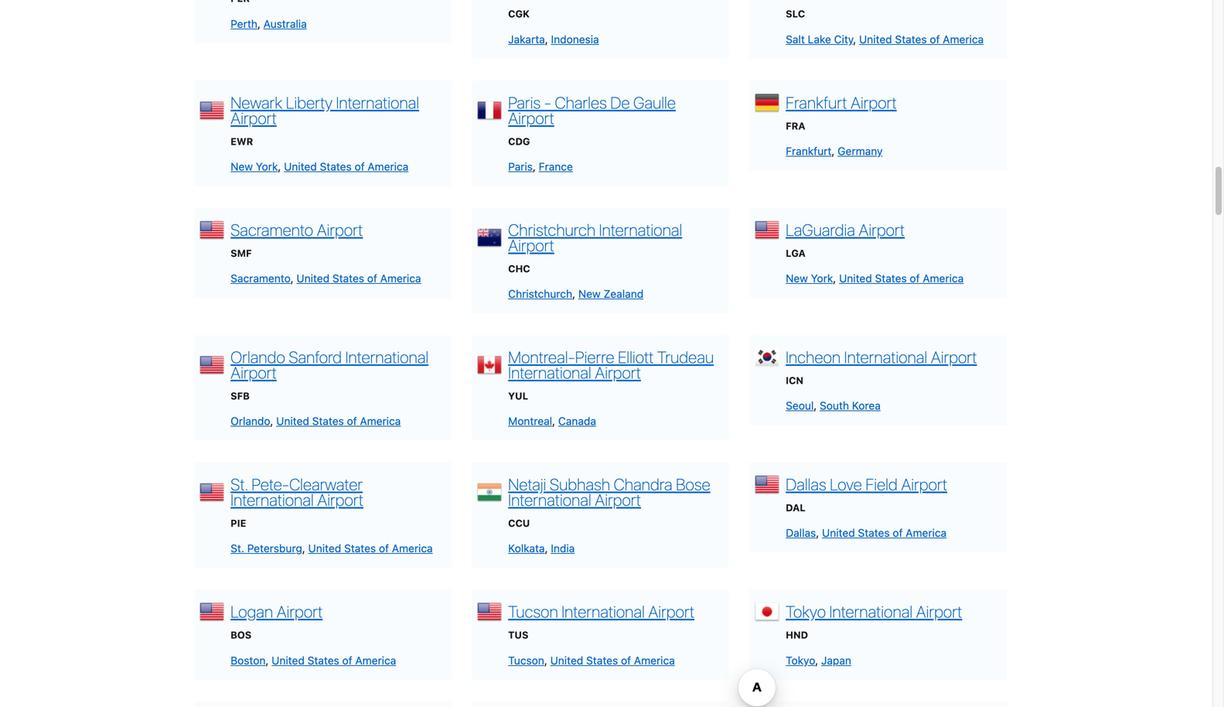 Task type: vqa. For each thing, say whether or not it's contained in the screenshot.
the topmost the 1
no



Task type: locate. For each thing, give the bounding box(es) containing it.
1 vertical spatial york
[[811, 272, 834, 285]]

united states of america link for newark liberty international airport
[[284, 160, 409, 173]]

states down 'sacramento airport'
[[333, 272, 364, 285]]

, for kolkata , india
[[545, 542, 548, 555]]

new york link down ewr
[[231, 160, 278, 173]]

new
[[231, 160, 253, 173], [786, 272, 808, 285], [579, 287, 601, 300]]

new york , united states of america for liberty
[[231, 160, 409, 173]]

international up ccu
[[508, 490, 592, 510]]

germany link
[[838, 145, 883, 157]]

sacramento down smf
[[231, 272, 291, 285]]

2 christchurch from the top
[[508, 287, 573, 300]]

canada
[[559, 415, 597, 428]]

france link
[[539, 160, 573, 173]]

1 vertical spatial orlando
[[231, 415, 270, 428]]

1 dallas from the top
[[786, 475, 827, 494]]

australia
[[264, 17, 307, 30]]

tucson down tus
[[508, 654, 545, 667]]

frankfurt link
[[786, 145, 832, 157]]

dallas , united states of america
[[786, 527, 947, 539]]

states
[[896, 33, 927, 45], [320, 160, 352, 173], [333, 272, 364, 285], [875, 272, 907, 285], [312, 415, 344, 428], [858, 527, 890, 539], [344, 542, 376, 555], [308, 654, 339, 667], [587, 654, 618, 667]]

0 vertical spatial dallas
[[786, 475, 827, 494]]

0 vertical spatial frankfurt
[[786, 93, 848, 112]]

sacramento for sacramento , united states of america
[[231, 272, 291, 285]]

0 vertical spatial christchurch
[[508, 220, 596, 239]]

, left india link
[[545, 542, 548, 555]]

seoul
[[786, 399, 814, 412]]

orlando down sfb
[[231, 415, 270, 428]]

international up yul
[[508, 363, 592, 382]]

0 vertical spatial tucson
[[508, 602, 558, 621]]

york for newark liberty international airport
[[256, 160, 278, 173]]

2 st. from the top
[[231, 542, 244, 555]]

st.
[[231, 475, 248, 494], [231, 542, 244, 555]]

america
[[943, 33, 984, 45], [368, 160, 409, 173], [380, 272, 421, 285], [923, 272, 964, 285], [360, 415, 401, 428], [906, 527, 947, 539], [392, 542, 433, 555], [355, 654, 396, 667], [634, 654, 675, 667]]

jakarta
[[508, 33, 545, 45]]

st. pete-clearwater international airport link
[[231, 475, 364, 510]]

1 paris from the top
[[508, 93, 541, 112]]

dallas for dallas love field airport
[[786, 475, 827, 494]]

christchurch up chc
[[508, 220, 596, 239]]

1 st. from the top
[[231, 475, 248, 494]]

1 vertical spatial frankfurt
[[786, 145, 832, 157]]

sacramento up smf
[[231, 220, 313, 239]]

1 horizontal spatial new york link
[[786, 272, 834, 285]]

tokyo , japan
[[786, 654, 852, 667]]

international right liberty
[[336, 93, 419, 112]]

airport inside newark liberty international airport
[[231, 108, 277, 127]]

, for dallas , united states of america
[[816, 527, 820, 539]]

dallas up dal
[[786, 475, 827, 494]]

1 vertical spatial christchurch
[[508, 287, 573, 300]]

, down the 'dallas love field airport'
[[816, 527, 820, 539]]

sacramento airport
[[231, 220, 363, 239]]

laguardia
[[786, 220, 856, 239]]

1 horizontal spatial york
[[811, 272, 834, 285]]

dallas for dallas , united states of america
[[786, 527, 816, 539]]

paris
[[508, 93, 541, 112], [508, 160, 533, 173]]

1 vertical spatial new york link
[[786, 272, 834, 285]]

2 sacramento from the top
[[231, 272, 291, 285]]

, left france "link"
[[533, 160, 536, 173]]

tokyo down hnd on the bottom right of page
[[786, 654, 816, 667]]

2 dallas from the top
[[786, 527, 816, 539]]

frankfurt down fra
[[786, 145, 832, 157]]

international
[[336, 93, 419, 112], [599, 220, 683, 239], [346, 347, 429, 367], [845, 347, 928, 367], [508, 363, 592, 382], [231, 490, 314, 510], [508, 490, 592, 510], [562, 602, 645, 621], [830, 602, 913, 621]]

st. for st. pete-clearwater international airport
[[231, 475, 248, 494]]

jakarta , indonesia
[[508, 33, 599, 45]]

0 vertical spatial new york , united states of america
[[231, 160, 409, 173]]

tokyo
[[786, 602, 826, 621], [786, 654, 816, 667]]

perth link
[[231, 17, 258, 30]]

new down ewr
[[231, 160, 253, 173]]

orlando up sfb
[[231, 347, 285, 367]]

paris for paris , france
[[508, 160, 533, 173]]

1 vertical spatial tucson
[[508, 654, 545, 667]]

montreal link
[[508, 415, 553, 428]]

1 vertical spatial new
[[786, 272, 808, 285]]

0 vertical spatial st.
[[231, 475, 248, 494]]

frankfurt , germany
[[786, 145, 883, 157]]

, down sacramento airport "link"
[[291, 272, 294, 285]]

0 horizontal spatial new york link
[[231, 160, 278, 173]]

paris left '-'
[[508, 93, 541, 112]]

2 paris from the top
[[508, 160, 533, 173]]

york down laguardia
[[811, 272, 834, 285]]

0 vertical spatial orlando
[[231, 347, 285, 367]]

boston
[[231, 654, 266, 667]]

international inside newark liberty international airport
[[336, 93, 419, 112]]

0 vertical spatial paris
[[508, 93, 541, 112]]

1 tucson from the top
[[508, 602, 558, 621]]

international inside montreal-pierre elliott trudeau international airport
[[508, 363, 592, 382]]

dallas down dal
[[786, 527, 816, 539]]

1 horizontal spatial new
[[579, 287, 601, 300]]

dallas love field airport
[[786, 475, 948, 494]]

2 orlando from the top
[[231, 415, 270, 428]]

1 orlando from the top
[[231, 347, 285, 367]]

newark liberty international airport link
[[231, 93, 419, 127]]

christchurch inside christchurch international airport
[[508, 220, 596, 239]]

christchurch , new zealand
[[508, 287, 644, 300]]

, left australia
[[258, 17, 261, 30]]

ewr
[[231, 136, 253, 147]]

tucson link
[[508, 654, 545, 667]]

smf
[[231, 247, 252, 259]]

ccu
[[508, 518, 530, 529]]

, left germany
[[832, 145, 835, 157]]

1 tokyo from the top
[[786, 602, 826, 621]]

0 horizontal spatial york
[[256, 160, 278, 173]]

seoul link
[[786, 399, 814, 412]]

1 horizontal spatial new york , united states of america
[[786, 272, 964, 285]]

0 horizontal spatial new
[[231, 160, 253, 173]]

christchurch down chc
[[508, 287, 573, 300]]

airport inside netaji subhash chandra bose international airport
[[595, 490, 641, 510]]

united right the petersburg
[[308, 542, 341, 555]]

states down logan airport link
[[308, 654, 339, 667]]

paris inside paris - charles de gaulle airport
[[508, 93, 541, 112]]

1 vertical spatial new york , united states of america
[[786, 272, 964, 285]]

elliott
[[618, 347, 654, 367]]

tucson
[[508, 602, 558, 621], [508, 654, 545, 667]]

frankfurt
[[786, 93, 848, 112], [786, 145, 832, 157]]

incheon international airport
[[786, 347, 978, 367]]

netaji subhash chandra bose international airport link
[[508, 475, 711, 510]]

1 christchurch from the top
[[508, 220, 596, 239]]

0 vertical spatial new
[[231, 160, 253, 173]]

new york link down lga
[[786, 272, 834, 285]]

field
[[866, 475, 898, 494]]

new york , united states of america for airport
[[786, 272, 964, 285]]

, for tucson , united states of america
[[545, 654, 548, 667]]

new zealand link
[[579, 287, 644, 300]]

st. petersburg , united states of america
[[231, 542, 433, 555]]

of
[[930, 33, 940, 45], [355, 160, 365, 173], [367, 272, 377, 285], [910, 272, 920, 285], [347, 415, 357, 428], [893, 527, 903, 539], [379, 542, 389, 555], [342, 654, 353, 667], [621, 654, 631, 667]]

montreal-pierre elliott trudeau international airport link
[[508, 347, 714, 382]]

0 vertical spatial york
[[256, 160, 278, 173]]

tokyo link
[[786, 654, 816, 667]]

frankfurt for frankfurt , germany
[[786, 145, 832, 157]]

christchurch international airport link
[[508, 220, 683, 255]]

orlando
[[231, 347, 285, 367], [231, 415, 270, 428]]

airport inside montreal-pierre elliott trudeau international airport
[[595, 363, 641, 382]]

montreal-pierre elliott trudeau international airport
[[508, 347, 714, 382]]

orlando , united states of america
[[231, 415, 401, 428]]

, for orlando , united states of america
[[270, 415, 273, 428]]

new york , united states of america
[[231, 160, 409, 173], [786, 272, 964, 285]]

1 sacramento from the top
[[231, 220, 313, 239]]

salt lake city link
[[786, 33, 854, 45]]

st. for st. petersburg , united states of america
[[231, 542, 244, 555]]

sacramento for sacramento airport
[[231, 220, 313, 239]]

1 vertical spatial sacramento
[[231, 272, 291, 285]]

1 vertical spatial st.
[[231, 542, 244, 555]]

2 horizontal spatial new
[[786, 272, 808, 285]]

seoul , south korea
[[786, 399, 881, 412]]

orlando inside orlando sanford international airport
[[231, 347, 285, 367]]

, left "canada" link
[[553, 415, 556, 428]]

tokyo up hnd on the bottom right of page
[[786, 602, 826, 621]]

boston link
[[231, 654, 266, 667]]

new york , united states of america down newark liberty international airport
[[231, 160, 409, 173]]

, for jakarta , indonesia
[[545, 33, 548, 45]]

1 vertical spatial tokyo
[[786, 654, 816, 667]]

international up pie
[[231, 490, 314, 510]]

frankfurt up fra
[[786, 93, 848, 112]]

tucson international airport
[[508, 602, 695, 621]]

frankfurt airport
[[786, 93, 897, 112]]

new york , united states of america down laguardia airport
[[786, 272, 964, 285]]

0 vertical spatial sacramento
[[231, 220, 313, 239]]

0 horizontal spatial new york , united states of america
[[231, 160, 409, 173]]

st. down pie
[[231, 542, 244, 555]]

new york link for laguardia airport
[[786, 272, 834, 285]]

0 vertical spatial tokyo
[[786, 602, 826, 621]]

perth
[[231, 17, 258, 30]]

, left south
[[814, 399, 817, 412]]

2 tucson from the top
[[508, 654, 545, 667]]

, up pete-
[[270, 415, 273, 428]]

tokyo international airport
[[786, 602, 963, 621]]

1 vertical spatial dallas
[[786, 527, 816, 539]]

trudeau
[[658, 347, 714, 367]]

united right orlando link
[[276, 415, 309, 428]]

charles
[[555, 93, 607, 112]]

kolkata , india
[[508, 542, 575, 555]]

gaulle
[[634, 93, 676, 112]]

1 frankfurt from the top
[[786, 93, 848, 112]]

, left new zealand link
[[573, 287, 576, 300]]

,
[[258, 17, 261, 30], [545, 33, 548, 45], [854, 33, 857, 45], [832, 145, 835, 157], [278, 160, 281, 173], [533, 160, 536, 173], [291, 272, 294, 285], [834, 272, 837, 285], [573, 287, 576, 300], [814, 399, 817, 412], [270, 415, 273, 428], [553, 415, 556, 428], [816, 527, 820, 539], [302, 542, 305, 555], [545, 542, 548, 555], [266, 654, 269, 667], [545, 654, 548, 667], [816, 654, 819, 667]]

new left zealand
[[579, 287, 601, 300]]

zealand
[[604, 287, 644, 300]]

paris down cdg
[[508, 160, 533, 173]]

newark
[[231, 93, 283, 112]]

st. left pete-
[[231, 475, 248, 494]]

international up zealand
[[599, 220, 683, 239]]

international right sanford
[[346, 347, 429, 367]]

united right dallas link
[[823, 527, 855, 539]]

tucson up tus
[[508, 602, 558, 621]]

, left indonesia
[[545, 33, 548, 45]]

states right the city
[[896, 33, 927, 45]]

christchurch
[[508, 220, 596, 239], [508, 287, 573, 300]]

paris - charles de gaulle airport
[[508, 93, 676, 127]]

, down the tucson international airport link
[[545, 654, 548, 667]]

sacramento , united states of america
[[231, 272, 421, 285]]

international inside orlando sanford international airport
[[346, 347, 429, 367]]

2 tokyo from the top
[[786, 654, 816, 667]]

, left japan
[[816, 654, 819, 667]]

tokyo for tokyo international airport
[[786, 602, 826, 621]]

united states of america link for logan airport
[[272, 654, 396, 667]]

dallas
[[786, 475, 827, 494], [786, 527, 816, 539]]

, down laguardia airport
[[834, 272, 837, 285]]

dallas love field airport link
[[786, 475, 948, 494]]

new down lga
[[786, 272, 808, 285]]

, down logan airport
[[266, 654, 269, 667]]

0 vertical spatial new york link
[[231, 160, 278, 173]]

1 vertical spatial paris
[[508, 160, 533, 173]]

international up japan
[[830, 602, 913, 621]]

2 frankfurt from the top
[[786, 145, 832, 157]]

slc
[[786, 8, 806, 19]]

york down newark
[[256, 160, 278, 173]]

airport
[[851, 93, 897, 112], [231, 108, 277, 127], [508, 108, 555, 127], [317, 220, 363, 239], [859, 220, 905, 239], [508, 235, 555, 255], [931, 347, 978, 367], [231, 363, 277, 382], [595, 363, 641, 382], [902, 475, 948, 494], [317, 490, 364, 510], [595, 490, 641, 510], [277, 602, 323, 621], [649, 602, 695, 621], [917, 602, 963, 621]]

st. inside st. pete-clearwater international airport
[[231, 475, 248, 494]]



Task type: describe. For each thing, give the bounding box(es) containing it.
bos
[[231, 630, 252, 641]]

christchurch link
[[508, 287, 573, 300]]

airport inside st. pete-clearwater international airport
[[317, 490, 364, 510]]

indonesia
[[551, 33, 599, 45]]

united states of america link for st. pete-clearwater international airport
[[308, 542, 433, 555]]

lake
[[808, 33, 832, 45]]

, for frankfurt , germany
[[832, 145, 835, 157]]

united states of america link for laguardia airport
[[840, 272, 964, 285]]

united down sacramento airport "link"
[[297, 272, 330, 285]]

jakarta link
[[508, 33, 545, 45]]

airport inside christchurch international airport
[[508, 235, 555, 255]]

city
[[835, 33, 854, 45]]

united down laguardia airport
[[840, 272, 873, 285]]

orlando for orlando sanford international airport
[[231, 347, 285, 367]]

logan
[[231, 602, 273, 621]]

united states of america link for sacramento airport
[[297, 272, 421, 285]]

tokyo international airport link
[[786, 602, 963, 621]]

states down laguardia airport link
[[875, 272, 907, 285]]

frankfurt airport link
[[786, 93, 897, 112]]

united states of america link for orlando sanford international airport
[[276, 415, 401, 428]]

states down newark liberty international airport
[[320, 160, 352, 173]]

-
[[544, 93, 552, 112]]

states down clearwater
[[344, 542, 376, 555]]

netaji subhash chandra bose international airport
[[508, 475, 711, 510]]

united right tucson link
[[551, 654, 584, 667]]

sanford
[[289, 347, 342, 367]]

laguardia airport
[[786, 220, 905, 239]]

orlando sanford international airport link
[[231, 347, 429, 382]]

frankfurt for frankfurt airport
[[786, 93, 848, 112]]

bose
[[676, 475, 711, 494]]

hnd
[[786, 630, 809, 641]]

christchurch international airport
[[508, 220, 683, 255]]

, down st. pete-clearwater international airport
[[302, 542, 305, 555]]

newark liberty international airport
[[231, 93, 419, 127]]

cdg
[[508, 136, 530, 147]]

st. pete-clearwater international airport
[[231, 475, 364, 510]]

montreal , canada
[[508, 415, 597, 428]]

incheon
[[786, 347, 841, 367]]

france
[[539, 160, 573, 173]]

south korea link
[[820, 399, 881, 412]]

dal
[[786, 502, 806, 513]]

tucson for tucson , united states of america
[[508, 654, 545, 667]]

perth , australia
[[231, 17, 307, 30]]

love
[[830, 475, 863, 494]]

icn
[[786, 375, 804, 386]]

montreal-
[[508, 347, 575, 367]]

lga
[[786, 247, 806, 259]]

sfb
[[231, 390, 250, 402]]

airport inside paris - charles de gaulle airport
[[508, 108, 555, 127]]

paris - charles de gaulle airport link
[[508, 93, 676, 127]]

international inside st. pete-clearwater international airport
[[231, 490, 314, 510]]

germany
[[838, 145, 883, 157]]

tus
[[508, 630, 529, 641]]

, for christchurch , new zealand
[[573, 287, 576, 300]]

new for laguardia airport
[[786, 272, 808, 285]]

tokyo for tokyo , japan
[[786, 654, 816, 667]]

australia link
[[264, 17, 307, 30]]

dallas link
[[786, 527, 816, 539]]

, for seoul , south korea
[[814, 399, 817, 412]]

united down newark liberty international airport link
[[284, 160, 317, 173]]

clearwater
[[289, 475, 363, 494]]

united states of america link for dallas love field airport
[[823, 527, 947, 539]]

international up korea in the bottom of the page
[[845, 347, 928, 367]]

orlando sanford international airport
[[231, 347, 429, 382]]

montreal
[[508, 415, 553, 428]]

subhash
[[550, 475, 611, 494]]

salt lake city , united states of america
[[786, 33, 984, 45]]

states down orlando sanford international airport
[[312, 415, 344, 428]]

, for paris , france
[[533, 160, 536, 173]]

international up 'tucson , united states of america'
[[562, 602, 645, 621]]

tucson for tucson international airport
[[508, 602, 558, 621]]

, for sacramento , united states of america
[[291, 272, 294, 285]]

orlando for orlando , united states of america
[[231, 415, 270, 428]]

, up 'sacramento airport'
[[278, 160, 281, 173]]

, for tokyo , japan
[[816, 654, 819, 667]]

incheon international airport link
[[786, 347, 978, 367]]

states down the 'dallas love field airport'
[[858, 527, 890, 539]]

logan airport link
[[231, 602, 323, 621]]

new for newark liberty international airport
[[231, 160, 253, 173]]

pierre
[[575, 347, 615, 367]]

fra
[[786, 120, 806, 131]]

liberty
[[286, 93, 333, 112]]

paris , france
[[508, 160, 573, 173]]

paris for paris - charles de gaulle airport
[[508, 93, 541, 112]]

japan
[[822, 654, 852, 667]]

york for laguardia airport
[[811, 272, 834, 285]]

christchurch for airport
[[508, 220, 596, 239]]

international inside netaji subhash chandra bose international airport
[[508, 490, 592, 510]]

canada link
[[559, 415, 597, 428]]

boston , united states of america
[[231, 654, 396, 667]]

japan link
[[822, 654, 852, 667]]

, for montreal , canada
[[553, 415, 556, 428]]

st. petersburg link
[[231, 542, 302, 555]]

christchurch for new
[[508, 287, 573, 300]]

india link
[[551, 542, 575, 555]]

united right boston link
[[272, 654, 305, 667]]

states down tucson international airport
[[587, 654, 618, 667]]

international inside christchurch international airport
[[599, 220, 683, 239]]

south
[[820, 399, 850, 412]]

united states of america link for tucson international airport
[[551, 654, 675, 667]]

salt
[[786, 33, 805, 45]]

indonesia link
[[551, 33, 599, 45]]

new york link for newark liberty international airport
[[231, 160, 278, 173]]

, for boston , united states of america
[[266, 654, 269, 667]]

airport inside orlando sanford international airport
[[231, 363, 277, 382]]

logan airport
[[231, 602, 323, 621]]

sacramento link
[[231, 272, 291, 285]]

2 vertical spatial new
[[579, 287, 601, 300]]

kolkata link
[[508, 542, 545, 555]]

united right the city
[[860, 33, 893, 45]]

, for perth , australia
[[258, 17, 261, 30]]

netaji
[[508, 475, 547, 494]]

, right lake
[[854, 33, 857, 45]]



